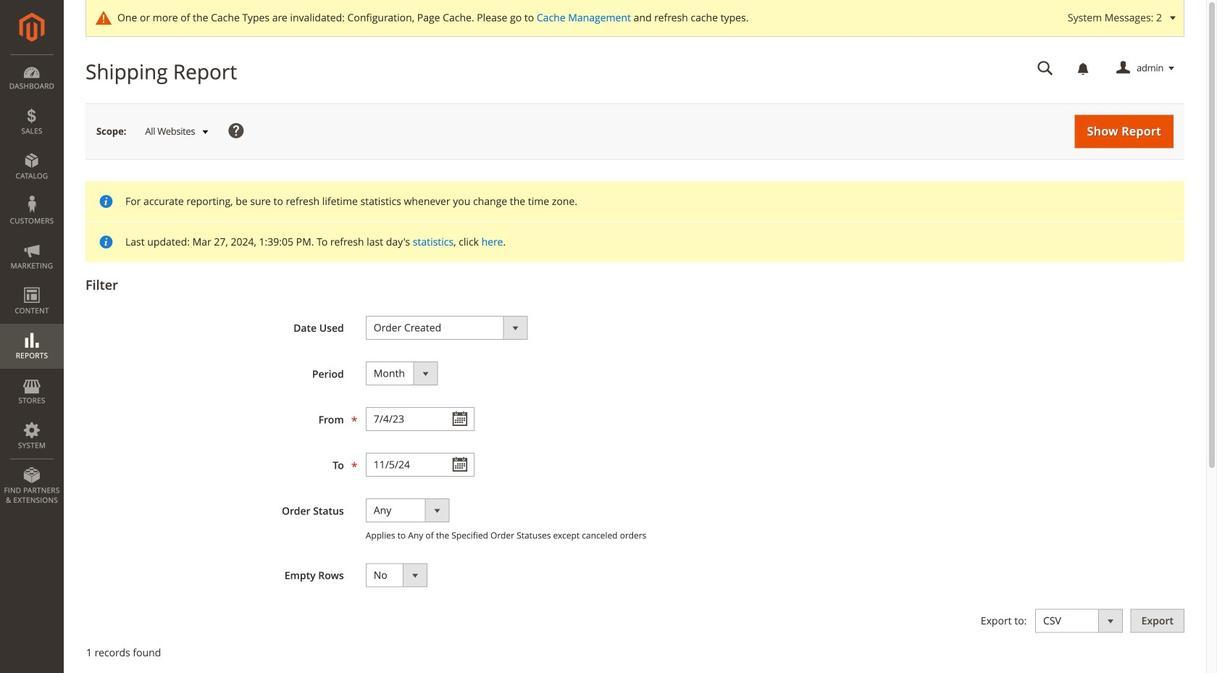 Task type: describe. For each thing, give the bounding box(es) containing it.
magento admin panel image
[[19, 12, 45, 42]]



Task type: locate. For each thing, give the bounding box(es) containing it.
menu bar
[[0, 54, 64, 513]]

None text field
[[1028, 56, 1064, 81], [366, 407, 475, 431], [1028, 56, 1064, 81], [366, 407, 475, 431]]

None text field
[[366, 453, 475, 477]]



